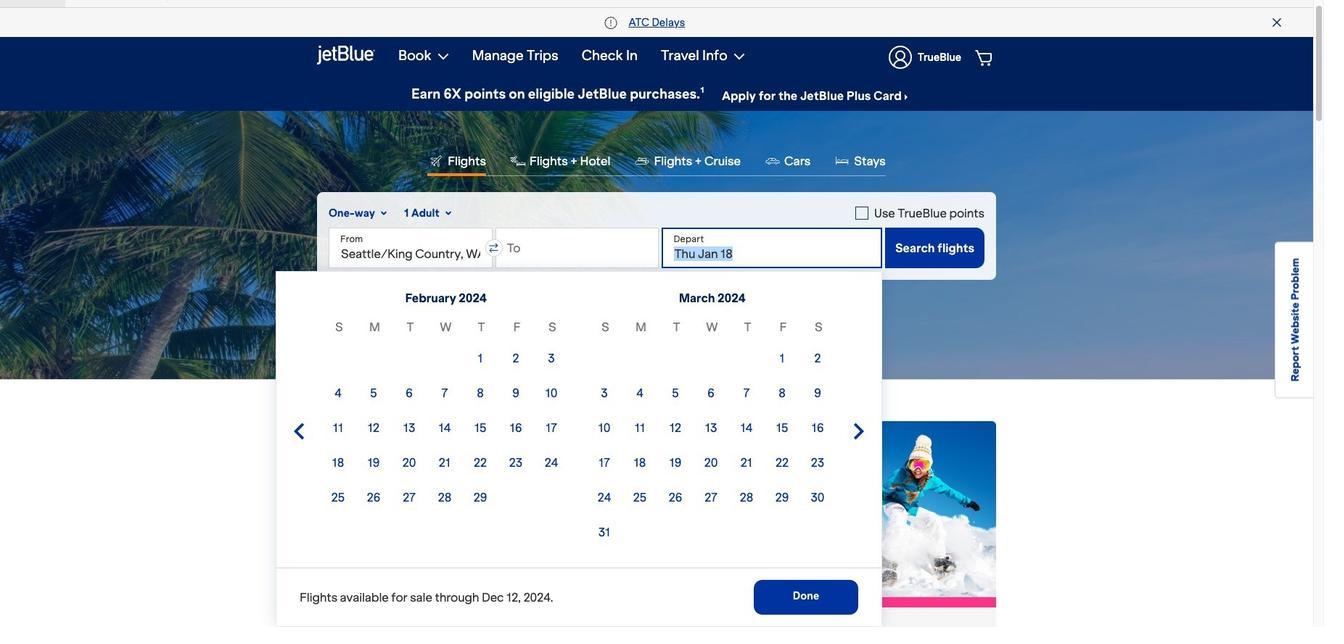 Task type: locate. For each thing, give the bounding box(es) containing it.
paisly by jetblue image
[[157, 0, 192, 1]]

None checkbox
[[855, 205, 985, 222]]

banner
[[0, 0, 1313, 111]]

navigation
[[387, 37, 996, 78]]

next month image
[[850, 423, 868, 440]]

None text field
[[329, 228, 492, 268], [495, 228, 659, 268], [329, 228, 492, 268], [495, 228, 659, 268]]

shopping cart (empty) image
[[975, 49, 994, 66]]



Task type: describe. For each thing, give the bounding box(es) containing it.
previous month image
[[290, 423, 308, 440]]

jetblue image
[[317, 44, 375, 67]]

Depart Press DOWN ARROW key to select available dates field
[[662, 228, 882, 268]]

close image
[[1273, 18, 1281, 27]]



Task type: vqa. For each thing, say whether or not it's contained in the screenshot.
Boston IMAGE
no



